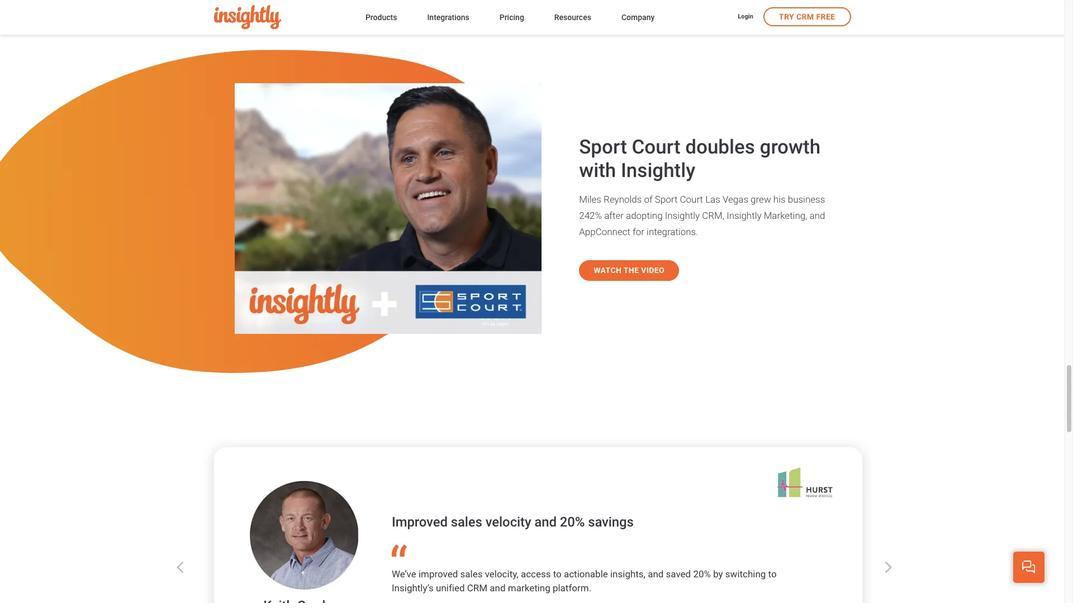 Task type: vqa. For each thing, say whether or not it's contained in the screenshot.
"PRODUCTIVITY" link
no



Task type: locate. For each thing, give the bounding box(es) containing it.
1 horizontal spatial crm
[[796, 12, 814, 21]]

242%
[[579, 210, 602, 222]]

1 horizontal spatial sport
[[655, 194, 678, 205]]

1 vertical spatial court
[[680, 194, 703, 205]]

0 vertical spatial sport
[[579, 136, 627, 159]]

free
[[816, 12, 835, 21]]

1 horizontal spatial to
[[768, 569, 777, 580]]

velocity,
[[485, 569, 519, 580]]

and down "business"
[[810, 210, 825, 222]]

marketing,
[[764, 210, 807, 222]]

miles
[[579, 194, 601, 205]]

insightly logo image
[[214, 5, 281, 29]]

crm
[[796, 12, 814, 21], [467, 583, 487, 594]]

0 vertical spatial court
[[632, 136, 681, 159]]

improved
[[392, 515, 448, 530]]

velocity
[[486, 515, 531, 530]]

for
[[633, 227, 644, 238]]

0 horizontal spatial to
[[553, 569, 562, 580]]

1 vertical spatial 20%
[[693, 569, 711, 580]]

login
[[738, 13, 753, 20]]

insightly down vegas
[[727, 210, 762, 222]]

sales up unified
[[460, 569, 483, 580]]

try crm free link
[[763, 7, 851, 26]]

0 vertical spatial 20%
[[560, 515, 585, 530]]

video
[[641, 266, 665, 275]]

court
[[632, 136, 681, 159], [680, 194, 703, 205]]

1 vertical spatial sport
[[655, 194, 678, 205]]

business
[[788, 194, 825, 205]]

insightly
[[621, 160, 695, 182], [665, 210, 700, 222], [727, 210, 762, 222]]

adopting
[[626, 210, 663, 222]]

sport
[[579, 136, 627, 159], [655, 194, 678, 205]]

crm right try
[[796, 12, 814, 21]]

las
[[705, 194, 720, 205]]

insightly's
[[392, 583, 434, 594]]

1 vertical spatial sales
[[460, 569, 483, 580]]

keith gardner image
[[249, 481, 358, 590]]

doubles
[[685, 136, 755, 159]]

sport inside miles reynolds of sport court las vegas grew his business 242% after adopting insightly crm, insightly marketing, and appconnect for integrations.
[[655, 194, 678, 205]]

miles reynolds of sport court las vegas grew his business 242% after adopting insightly crm, insightly marketing, and appconnect for integrations.
[[579, 194, 825, 238]]

insightly logo link
[[214, 5, 348, 29]]

sport right "of"
[[655, 194, 678, 205]]

crm right unified
[[467, 583, 487, 594]]

we've
[[392, 569, 416, 580]]

insightly inside sport court doubles growth with insightly
[[621, 160, 695, 182]]

login link
[[738, 12, 753, 22]]

his
[[773, 194, 786, 205]]

integrations link
[[427, 10, 469, 26]]

crm,
[[702, 210, 724, 222]]

sales left "velocity"
[[451, 515, 482, 530]]

to up platform. on the bottom
[[553, 569, 562, 580]]

0 horizontal spatial sport
[[579, 136, 627, 159]]

0 horizontal spatial crm
[[467, 583, 487, 594]]

try crm free button
[[763, 7, 851, 26]]

pricing link
[[500, 10, 524, 26]]

insights,
[[610, 569, 646, 580]]

quote orange image
[[392, 545, 407, 557]]

and down velocity,
[[490, 583, 506, 594]]

and
[[810, 210, 825, 222], [535, 515, 557, 530], [648, 569, 664, 580], [490, 583, 506, 594]]

1 vertical spatial crm
[[467, 583, 487, 594]]

court inside miles reynolds of sport court las vegas grew his business 242% after adopting insightly crm, insightly marketing, and appconnect for integrations.
[[680, 194, 703, 205]]

20% left savings
[[560, 515, 585, 530]]

20% left the by
[[693, 569, 711, 580]]

savings
[[588, 515, 634, 530]]

company link
[[622, 10, 655, 26]]

sport inside sport court doubles growth with insightly
[[579, 136, 627, 159]]

1 horizontal spatial 20%
[[693, 569, 711, 580]]

growth
[[760, 136, 821, 159]]

sales inside we've improved sales velocity, access to actionable insights, and saved 20% by switching to insightly's unified crm and marketing platform.
[[460, 569, 483, 580]]

insightly up "of"
[[621, 160, 695, 182]]

to
[[553, 569, 562, 580], [768, 569, 777, 580]]

after
[[604, 210, 624, 222]]

court left las
[[680, 194, 703, 205]]

0 vertical spatial crm
[[796, 12, 814, 21]]

20%
[[560, 515, 585, 530], [693, 569, 711, 580]]

sport up with
[[579, 136, 627, 159]]

sales
[[451, 515, 482, 530], [460, 569, 483, 580]]

by
[[713, 569, 723, 580]]

platform.
[[553, 583, 591, 594]]

to right the "switching"
[[768, 569, 777, 580]]

court up "of"
[[632, 136, 681, 159]]

pricing
[[500, 13, 524, 22]]

integrations.
[[647, 227, 698, 238]]



Task type: describe. For each thing, give the bounding box(es) containing it.
0 horizontal spatial 20%
[[560, 515, 585, 530]]

integrations
[[427, 13, 469, 22]]

crm inside button
[[796, 12, 814, 21]]

reynolds
[[604, 194, 642, 205]]

improved sales velocity and 20% savings
[[392, 515, 634, 530]]

0 vertical spatial sales
[[451, 515, 482, 530]]

watch the video
[[594, 266, 665, 275]]

crm inside we've improved sales velocity, access to actionable insights, and saved 20% by switching to insightly's unified crm and marketing platform.
[[467, 583, 487, 594]]

court inside sport court doubles growth with insightly
[[632, 136, 681, 159]]

products link
[[365, 10, 397, 26]]

resources link
[[554, 10, 591, 26]]

insightly up integrations.
[[665, 210, 700, 222]]

marketing
[[508, 583, 550, 594]]

with
[[579, 160, 616, 182]]

resources
[[554, 13, 591, 22]]

improved
[[419, 569, 458, 580]]

grew
[[751, 194, 771, 205]]

switching
[[725, 569, 766, 580]]

2 to from the left
[[768, 569, 777, 580]]

the
[[624, 266, 639, 275]]

website thumbnail sportcourt smiling image
[[235, 83, 542, 334]]

and inside miles reynolds of sport court las vegas grew his business 242% after adopting insightly crm, insightly marketing, and appconnect for integrations.
[[810, 210, 825, 222]]

saved
[[666, 569, 691, 580]]

of
[[644, 194, 653, 205]]

201105 hurst logo 2020 image
[[777, 468, 833, 498]]

sport court doubles growth with insightly
[[579, 136, 821, 182]]

20% inside we've improved sales velocity, access to actionable insights, and saved 20% by switching to insightly's unified crm and marketing platform.
[[693, 569, 711, 580]]

unified
[[436, 583, 465, 594]]

appconnect
[[579, 227, 630, 238]]

actionable
[[564, 569, 608, 580]]

access
[[521, 569, 551, 580]]

products
[[365, 13, 397, 22]]

try
[[779, 12, 794, 21]]

1 to from the left
[[553, 569, 562, 580]]

vegas
[[723, 194, 748, 205]]

and right "velocity"
[[535, 515, 557, 530]]

and left saved
[[648, 569, 664, 580]]

we've improved sales velocity, access to actionable insights, and saved 20% by switching to insightly's unified crm and marketing platform.
[[392, 569, 777, 594]]

watch
[[594, 266, 622, 275]]

try crm free
[[779, 12, 835, 21]]

company
[[622, 13, 655, 22]]



